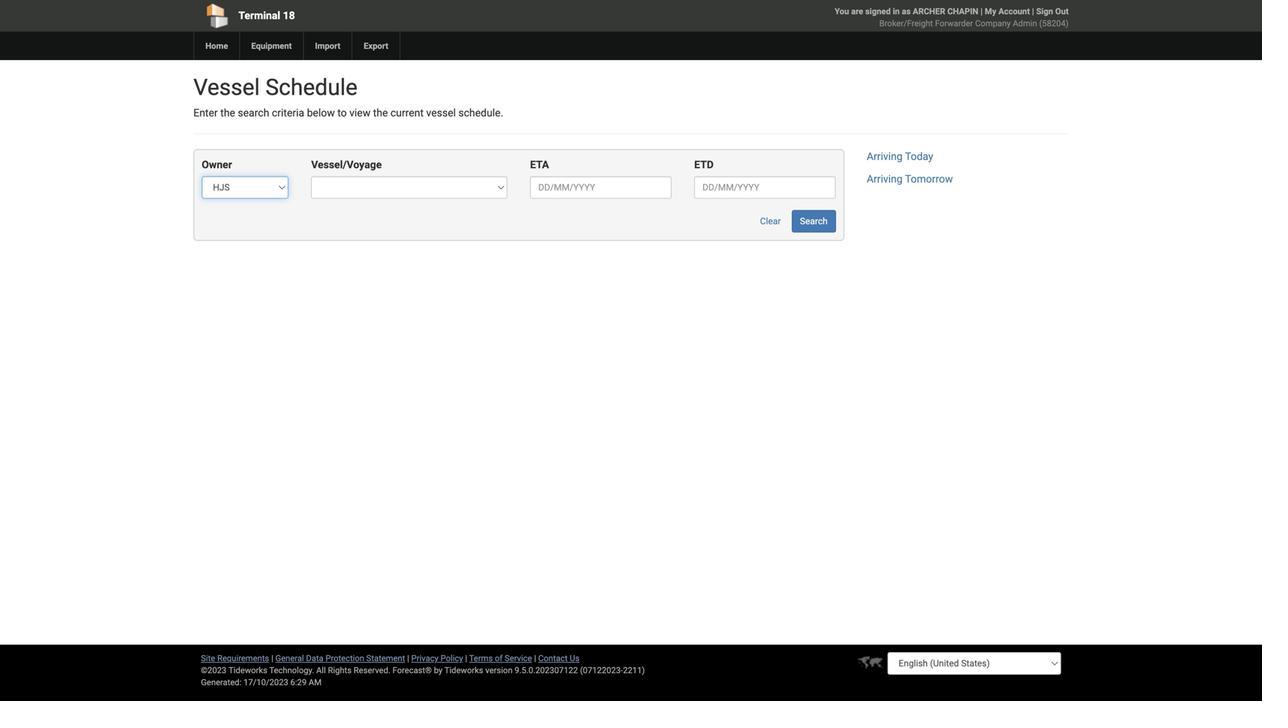 Task type: describe. For each thing, give the bounding box(es) containing it.
arriving tomorrow
[[867, 173, 953, 185]]

us
[[570, 654, 580, 663]]

schedule.
[[459, 107, 504, 119]]

to
[[338, 107, 347, 119]]

company
[[976, 18, 1011, 28]]

version
[[486, 666, 513, 675]]

site
[[201, 654, 215, 663]]

2211)
[[623, 666, 645, 675]]

(58204)
[[1040, 18, 1069, 28]]

terms of service link
[[469, 654, 532, 663]]

contact
[[539, 654, 568, 663]]

arriving for arriving today
[[867, 150, 903, 163]]

vessel/voyage
[[311, 159, 382, 171]]

export link
[[352, 32, 400, 60]]

general
[[276, 654, 304, 663]]

today
[[905, 150, 934, 163]]

chapin
[[948, 6, 979, 16]]

policy
[[441, 654, 463, 663]]

| left the "general"
[[271, 654, 273, 663]]

by
[[434, 666, 443, 675]]

general data protection statement link
[[276, 654, 405, 663]]

requirements
[[217, 654, 269, 663]]

tomorrow
[[905, 173, 953, 185]]

enter
[[194, 107, 218, 119]]

import
[[315, 41, 341, 51]]

search
[[238, 107, 269, 119]]

export
[[364, 41, 389, 51]]

sign
[[1037, 6, 1054, 16]]

sign out link
[[1037, 6, 1069, 16]]

in
[[893, 6, 900, 16]]

terminal 18 link
[[194, 0, 545, 32]]

data
[[306, 654, 324, 663]]

terminal
[[239, 9, 280, 22]]

terms
[[469, 654, 493, 663]]

of
[[495, 654, 503, 663]]

vessel
[[426, 107, 456, 119]]

equipment
[[251, 41, 292, 51]]

18
[[283, 9, 295, 22]]

arriving today
[[867, 150, 934, 163]]

terminal 18
[[239, 9, 295, 22]]

arriving tomorrow link
[[867, 173, 953, 185]]

as
[[902, 6, 911, 16]]

home link
[[194, 32, 239, 60]]

site requirements | general data protection statement | privacy policy | terms of service | contact us ©2023 tideworks technology. all rights reserved. forecast® by tideworks version 9.5.0.202307122 (07122023-2211) generated: 17/10/2023 6:29 am
[[201, 654, 645, 687]]

schedule
[[266, 74, 358, 101]]

site requirements link
[[201, 654, 269, 663]]

vessel
[[194, 74, 260, 101]]

6:29
[[291, 678, 307, 687]]

current
[[391, 107, 424, 119]]

archer
[[913, 6, 946, 16]]

forecast®
[[393, 666, 432, 675]]

generated:
[[201, 678, 242, 687]]

search button
[[792, 210, 836, 233]]



Task type: locate. For each thing, give the bounding box(es) containing it.
ETA text field
[[530, 176, 672, 199]]

privacy policy link
[[412, 654, 463, 663]]

arriving
[[867, 150, 903, 163], [867, 173, 903, 185]]

17/10/2023
[[244, 678, 288, 687]]

protection
[[326, 654, 364, 663]]

below
[[307, 107, 335, 119]]

you
[[835, 6, 850, 16]]

1 horizontal spatial the
[[373, 107, 388, 119]]

reserved.
[[354, 666, 391, 675]]

1 vertical spatial arriving
[[867, 173, 903, 185]]

search
[[800, 216, 828, 227]]

statement
[[367, 654, 405, 663]]

technology.
[[269, 666, 314, 675]]

admin
[[1013, 18, 1038, 28]]

etd
[[695, 159, 714, 171]]

vessel schedule enter the search criteria below to view the current vessel schedule.
[[194, 74, 504, 119]]

clear button
[[752, 210, 790, 233]]

arriving for arriving tomorrow
[[867, 173, 903, 185]]

contact us link
[[539, 654, 580, 663]]

equipment link
[[239, 32, 303, 60]]

(07122023-
[[580, 666, 623, 675]]

| left my
[[981, 6, 983, 16]]

0 horizontal spatial the
[[221, 107, 235, 119]]

| up forecast® on the bottom of page
[[407, 654, 409, 663]]

eta
[[530, 159, 549, 171]]

the right view
[[373, 107, 388, 119]]

2 arriving from the top
[[867, 173, 903, 185]]

0 vertical spatial arriving
[[867, 150, 903, 163]]

2 the from the left
[[373, 107, 388, 119]]

arriving down arriving today
[[867, 173, 903, 185]]

1 arriving from the top
[[867, 150, 903, 163]]

arriving up arriving tomorrow link
[[867, 150, 903, 163]]

1 the from the left
[[221, 107, 235, 119]]

my account link
[[985, 6, 1030, 16]]

import link
[[303, 32, 352, 60]]

privacy
[[412, 654, 439, 663]]

the right enter
[[221, 107, 235, 119]]

signed
[[866, 6, 891, 16]]

view
[[350, 107, 371, 119]]

| up 9.5.0.202307122 at the bottom of the page
[[534, 654, 536, 663]]

©2023 tideworks
[[201, 666, 268, 675]]

all
[[316, 666, 326, 675]]

are
[[852, 6, 864, 16]]

the
[[221, 107, 235, 119], [373, 107, 388, 119]]

rights
[[328, 666, 352, 675]]

broker/freight
[[880, 18, 934, 28]]

clear
[[760, 216, 781, 227]]

forwarder
[[936, 18, 974, 28]]

out
[[1056, 6, 1069, 16]]

| left sign
[[1033, 6, 1035, 16]]

ETD text field
[[695, 176, 836, 199]]

criteria
[[272, 107, 304, 119]]

| up the "tideworks"
[[465, 654, 467, 663]]

you are signed in as archer chapin | my account | sign out broker/freight forwarder company admin (58204)
[[835, 6, 1069, 28]]

service
[[505, 654, 532, 663]]

home
[[206, 41, 228, 51]]

9.5.0.202307122
[[515, 666, 578, 675]]

|
[[981, 6, 983, 16], [1033, 6, 1035, 16], [271, 654, 273, 663], [407, 654, 409, 663], [465, 654, 467, 663], [534, 654, 536, 663]]

arriving today link
[[867, 150, 934, 163]]

account
[[999, 6, 1030, 16]]

tideworks
[[445, 666, 484, 675]]

my
[[985, 6, 997, 16]]

am
[[309, 678, 322, 687]]

owner
[[202, 159, 232, 171]]



Task type: vqa. For each thing, say whether or not it's contained in the screenshot.
1st The
yes



